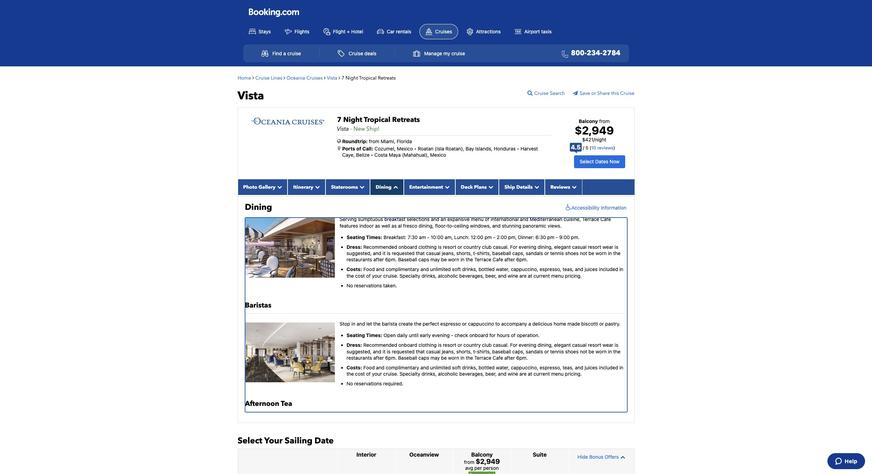 Task type: vqa. For each thing, say whether or not it's contained in the screenshot.
second – 4 days left! from the top of the page
no



Task type: describe. For each thing, give the bounding box(es) containing it.
entertainment
[[409, 184, 443, 191]]

or down delicious at bottom
[[544, 349, 549, 355]]

0 horizontal spatial •
[[371, 152, 373, 158]]

early
[[420, 333, 431, 339]]

seating times: breakfast: 7:30 am - 10:00 am, lunch: 12:00 pm - 2:00 pm, dinner: 6:30 pm - 9:00 pm.
[[347, 235, 580, 240]]

1 horizontal spatial mexico
[[430, 152, 446, 158]]

taxis
[[541, 28, 552, 34]]

dining, for well
[[538, 244, 553, 250]]

menu for pm,
[[551, 273, 564, 279]]

2 horizontal spatial •
[[517, 146, 519, 152]]

- inside 7 night tropical retreats vista - new ship!
[[350, 125, 352, 133]]

casual down made on the bottom of page
[[572, 343, 587, 349]]

pricing. for open daily until early evening - check onboard for hours of operation.
[[565, 372, 582, 377]]

chevron up image for hide bonus offers
[[619, 455, 625, 460]]

globe image
[[337, 139, 341, 144]]

at for pm,
[[528, 273, 532, 279]]

vista link
[[327, 75, 339, 81]]

paper plane image
[[573, 91, 580, 96]]

casual down pm.
[[572, 244, 587, 250]]

airport taxis
[[524, 28, 552, 34]]

800-234-2784 link
[[559, 48, 621, 58]]

2 pm from the left
[[547, 235, 554, 240]]

miami,
[[381, 138, 395, 144]]

sailing
[[285, 436, 312, 447]]

elegant for seating times: open daily until early evening - check onboard for hours of operation.
[[554, 343, 571, 349]]

rentals
[[396, 28, 411, 34]]

of up no reservations taken.
[[366, 273, 371, 279]]

cruise search
[[534, 90, 565, 97]]

search
[[550, 90, 565, 97]]

alcoholic for -
[[438, 372, 458, 377]]

1 vertical spatial from
[[369, 138, 379, 144]]

reservations for taken.
[[354, 283, 382, 289]]

car rentals
[[387, 28, 411, 34]]

stop
[[340, 321, 350, 327]]

am,
[[445, 235, 453, 240]]

10 reviews link
[[591, 145, 614, 151]]

oceania
[[287, 75, 305, 81]]

angle right image for vista
[[339, 75, 340, 80]]

attractions link
[[461, 24, 506, 39]]

offers
[[605, 455, 619, 461]]

international
[[491, 217, 519, 223]]

dining, for biscotti
[[538, 343, 553, 349]]

cruise deals link
[[330, 47, 384, 60]]

cappuccino, for operation.
[[511, 365, 538, 371]]

beverages, for onboard
[[459, 372, 484, 377]]

photo gallery button
[[238, 180, 288, 195]]

save
[[580, 90, 590, 97]]

photo gallery
[[243, 184, 276, 191]]

chevron down image for ship details
[[533, 185, 539, 190]]

clothing for -
[[419, 244, 437, 250]]

reservations for required.
[[354, 381, 382, 387]]

an
[[441, 217, 446, 223]]

from for from
[[464, 460, 474, 466]]

recommended image
[[469, 473, 495, 475]]

suggested, for seating times: breakfast: 7:30 am - 10:00 am, lunch: 12:00 pm - 2:00 pm, dinner: 6:30 pm - 9:00 pm.
[[347, 251, 372, 257]]

sandals for pm,
[[526, 251, 543, 257]]

reviews
[[551, 184, 570, 191]]

cruise. for required.
[[383, 372, 398, 377]]

of up no reservations required. on the bottom left of the page
[[366, 372, 371, 377]]

cappuccino
[[468, 321, 494, 327]]

times: for open daily until early evening - check onboard for hours of operation.
[[366, 333, 382, 339]]

pm,
[[508, 235, 517, 240]]

oceania cruises image
[[250, 117, 325, 126]]

tea
[[281, 400, 292, 409]]

cafe for terrace
[[493, 257, 503, 263]]

7 night tropical retreats
[[342, 75, 396, 81]]

select          dates now
[[580, 159, 620, 165]]

deck plans
[[461, 184, 487, 191]]

juices for open daily until early evening - check onboard for hours of operation.
[[585, 365, 598, 371]]

no reservations required.
[[347, 381, 403, 387]]

cruise right 'this'
[[620, 90, 635, 97]]

angle right image for oceania cruises
[[324, 75, 326, 80]]

for for operation.
[[510, 343, 518, 349]]

ship details
[[505, 184, 533, 191]]

chevron down image for itinerary
[[313, 185, 320, 190]]

234-
[[587, 48, 603, 58]]

shoes for seating times: breakfast: 7:30 am - 10:00 am, lunch: 12:00 pm - 2:00 pm, dinner: 6:30 pm - 9:00 pm.
[[565, 251, 579, 257]]

sandals for operation.
[[526, 349, 543, 355]]

staterooms button
[[325, 180, 370, 195]]

1 horizontal spatial •
[[414, 146, 417, 152]]

not for breakfast: 7:30 am - 10:00 am, lunch: 12:00 pm - 2:00 pm, dinner: 6:30 pm - 9:00 pm.
[[580, 251, 587, 257]]

seating for seating times: breakfast: 7:30 am - 10:00 am, lunch: 12:00 pm - 2:00 pm, dinner: 6:30 pm - 9:00 pm.
[[347, 235, 365, 240]]

a inside 'link'
[[283, 50, 286, 56]]

honduras
[[494, 146, 516, 152]]

dining, inside serving sumptuous breakfast selections and an expansive menu of international and mediterranean cuisine, terrace cafe features indoor as well as al fresco dining, floor-to-ceiling windows, and stunning panoramic views.
[[419, 223, 434, 229]]

2 as from the left
[[392, 223, 397, 229]]

12:00
[[471, 235, 483, 240]]

retreats for 7 night tropical retreats vista - new ship!
[[392, 115, 420, 124]]

1 vertical spatial dining
[[245, 202, 272, 213]]

share
[[597, 90, 610, 97]]

$421
[[582, 137, 594, 143]]

breakfast
[[384, 217, 405, 223]]

6pm. down open
[[385, 355, 397, 361]]

complimentary for no reservations taken.
[[386, 267, 419, 273]]

night for 7 night tropical retreats
[[346, 75, 358, 81]]

chevron down image for photo gallery
[[276, 185, 282, 190]]

belize
[[356, 152, 370, 158]]

recommended onboard clothing is resort or country club casual. for evening dining, elegant casual resort wear is suggested, and it is requested that casual jeans, shorts, t-shirts, baseball caps, sandals or tennis shoes not be worn in the restaurants after 6pm. baseball caps may be worn in the terrace cafe after 6pm. for 12:00
[[347, 244, 621, 263]]

seating for seating times: open daily until early evening - check onboard for hours of operation.
[[347, 333, 365, 339]]

deck
[[461, 184, 473, 191]]

soft for check
[[452, 365, 461, 371]]

daily
[[397, 333, 408, 339]]

delicious
[[532, 321, 552, 327]]

casual down early
[[426, 349, 441, 355]]

caps, for pm,
[[512, 251, 525, 257]]

reviews button
[[545, 180, 582, 195]]

6pm. down dinner:
[[516, 257, 528, 263]]

tennis for seating times: open daily until early evening - check onboard for hours of operation.
[[550, 349, 564, 355]]

water, for 2:00
[[496, 267, 510, 273]]

complimentary for no reservations required.
[[386, 365, 419, 371]]

0 vertical spatial mexico
[[397, 146, 413, 152]]

chevron down image for reviews
[[570, 185, 577, 190]]

lines
[[271, 75, 282, 81]]

map marker image
[[338, 146, 341, 151]]

my
[[443, 50, 450, 56]]

(mahahual),
[[402, 152, 429, 158]]

7 night tropical retreats vista - new ship!
[[337, 115, 420, 133]]

teas, for seating times: open daily until early evening - check onboard for hours of operation.
[[563, 365, 574, 371]]

stop in and let the barista create the perfect espresso or cappuccino to accompany a delicious home made biscotti or pastry.
[[340, 321, 621, 327]]

espresso, for open daily until early evening - check onboard for hours of operation.
[[540, 365, 561, 371]]

wear for stop in and let the barista create the perfect espresso or cappuccino to accompany a delicious home made biscotti or pastry.
[[603, 343, 613, 349]]

800-234-2784
[[571, 48, 621, 58]]

terrace inside serving sumptuous breakfast selections and an expansive menu of international and mediterranean cuisine, terrace cafe features indoor as well as al fresco dining, floor-to-ceiling windows, and stunning panoramic views.
[[582, 217, 599, 223]]

7 for 7 night tropical retreats vista - new ship!
[[337, 115, 342, 124]]

or right save
[[591, 90, 596, 97]]

for for pm,
[[510, 244, 518, 250]]

now
[[610, 159, 620, 165]]

booking.com home image
[[249, 8, 299, 17]]

after down pm,
[[504, 257, 515, 263]]

of inside serving sumptuous breakfast selections and an expansive menu of international and mediterranean cuisine, terrace cafe features indoor as well as al fresco dining, floor-to-ceiling windows, and stunning panoramic views.
[[485, 217, 489, 223]]

of right 'hours' at the bottom of page
[[511, 333, 516, 339]]

mediterranean
[[530, 217, 562, 223]]

information
[[601, 205, 627, 211]]

cruise for find a cruise
[[287, 50, 301, 56]]

1 pm from the left
[[485, 235, 492, 240]]

manage my cruise
[[424, 50, 465, 56]]

reviews
[[598, 145, 614, 151]]

or up check
[[462, 321, 467, 327]]

shirts, for 12:00
[[477, 251, 491, 257]]

per
[[475, 466, 482, 472]]

cafe inside serving sumptuous breakfast selections and an expansive menu of international and mediterranean cuisine, terrace cafe features indoor as well as al fresco dining, floor-to-ceiling windows, and stunning panoramic views.
[[601, 217, 611, 223]]

wine for operation.
[[508, 372, 518, 377]]

itinerary
[[293, 184, 313, 191]]

your for taken.
[[372, 273, 382, 279]]

home link
[[238, 75, 251, 81]]

ship!
[[366, 125, 380, 133]]

1 vertical spatial evening
[[432, 333, 450, 339]]

accompany
[[501, 321, 527, 327]]

cruises inside cruises link
[[435, 28, 452, 34]]

cruise deals
[[349, 50, 376, 56]]

are for pm,
[[520, 273, 527, 279]]

cruise for cruise lines
[[255, 75, 270, 81]]

or down the "6:30"
[[544, 251, 549, 257]]

food and complimentary and unlimited soft drinks, bottled water, cappuccino, espresso, teas, and juices included in the cost of your cruise. specialty drinks, alcoholic beverages, beer, and wine are at current menu pricing. for 12:00
[[347, 267, 623, 279]]

that for until
[[416, 349, 425, 355]]

home
[[554, 321, 566, 327]]

specialty for no reservations required.
[[400, 372, 420, 377]]

cruises link
[[420, 24, 458, 39]]

restaurants for seating times: breakfast: 7:30 am - 10:00 am, lunch: 12:00 pm - 2:00 pm, dinner: 6:30 pm - 9:00 pm.
[[347, 257, 372, 263]]

after down 'hours' at the bottom of page
[[504, 355, 515, 361]]

casual down 10:00
[[426, 251, 441, 257]]

this
[[611, 90, 619, 97]]

unlimited for 10:00
[[430, 267, 451, 273]]

lunch:
[[454, 235, 469, 240]]

4.5
[[571, 144, 581, 151]]

10
[[591, 145, 596, 151]]

costs: for no reservations required.
[[347, 365, 362, 371]]

baseball for 7:30
[[398, 257, 417, 263]]

t- for onboard
[[473, 349, 477, 355]]

costs: for no reservations taken.
[[347, 267, 362, 273]]

7:30
[[408, 235, 418, 240]]

1 vertical spatial vista
[[238, 88, 264, 104]]

(isla
[[435, 146, 444, 152]]

windows,
[[470, 223, 491, 229]]

find
[[272, 50, 282, 56]]

or down check
[[458, 343, 462, 349]]

itinerary button
[[288, 180, 325, 195]]

0 vertical spatial vista
[[327, 75, 337, 81]]

or left pastry.
[[599, 321, 604, 327]]

requested for daily
[[392, 349, 415, 355]]

or down lunch:
[[458, 244, 462, 250]]

dining button
[[370, 180, 404, 195]]

beverages, for 12:00
[[459, 273, 484, 279]]

juices for breakfast: 7:30 am - 10:00 am, lunch: 12:00 pm - 2:00 pm, dinner: 6:30 pm - 9:00 pm.
[[585, 267, 598, 273]]

jeans, for -
[[442, 349, 455, 355]]

tropical for 7 night tropical retreats vista - new ship!
[[364, 115, 390, 124]]

pastry.
[[605, 321, 621, 327]]

home
[[238, 75, 251, 81]]

/ inside 4.5 / 5 ( 10 reviews )
[[583, 145, 584, 151]]

after down open
[[373, 355, 384, 361]]

after up no reservations taken.
[[373, 257, 384, 263]]

save or share this cruise link
[[573, 90, 635, 97]]

onboard for 10:00
[[399, 244, 417, 250]]

- right am
[[427, 235, 429, 240]]

1 vertical spatial onboard
[[469, 333, 488, 339]]

perfect
[[423, 321, 439, 327]]



Task type: locate. For each thing, give the bounding box(es) containing it.
1 tennis from the top
[[550, 251, 564, 257]]

0 vertical spatial cruise.
[[383, 273, 398, 279]]

operation.
[[517, 333, 540, 339]]

0 vertical spatial club
[[482, 244, 492, 250]]

complimentary up taken.
[[386, 267, 419, 273]]

night
[[595, 137, 606, 143]]

cruise inside dropdown button
[[451, 50, 465, 56]]

- left new on the left top of page
[[350, 125, 352, 133]]

country down check
[[464, 343, 481, 349]]

be
[[589, 251, 594, 257], [441, 257, 447, 263], [589, 349, 594, 355], [441, 355, 447, 361]]

terrace down for
[[474, 355, 491, 361]]

breakfast:
[[384, 235, 406, 240]]

2 that from the top
[[416, 349, 425, 355]]

0 vertical spatial shirts,
[[477, 251, 491, 257]]

1 horizontal spatial as
[[392, 223, 397, 229]]

cappuccino, down dinner:
[[511, 267, 538, 273]]

1 vertical spatial chevron up image
[[619, 455, 625, 460]]

1 vertical spatial water,
[[496, 365, 510, 371]]

1 espresso, from the top
[[540, 267, 561, 273]]

for down pm,
[[510, 244, 518, 250]]

1 horizontal spatial chevron down image
[[570, 185, 577, 190]]

ports of call:
[[342, 146, 373, 152]]

2 included from the top
[[599, 365, 618, 371]]

5
[[586, 145, 588, 151]]

1 vertical spatial no
[[347, 381, 353, 387]]

costs: up no reservations required. on the bottom left of the page
[[347, 365, 362, 371]]

travel menu navigation
[[243, 44, 629, 62]]

club
[[482, 244, 492, 250], [482, 343, 492, 349]]

1 horizontal spatial $2,949
[[575, 124, 614, 137]]

balcony from $2,949 avg per person
[[464, 452, 500, 472]]

1 vertical spatial at
[[528, 372, 532, 377]]

chevron down image left the itinerary
[[276, 185, 282, 190]]

1 horizontal spatial pm
[[547, 235, 554, 240]]

2 cappuccino, from the top
[[511, 365, 538, 371]]

current for pm,
[[534, 273, 550, 279]]

1 food and complimentary and unlimited soft drinks, bottled water, cappuccino, espresso, teas, and juices included in the cost of your cruise. specialty drinks, alcoholic beverages, beer, and wine are at current menu pricing. from the top
[[347, 267, 623, 279]]

0 vertical spatial shorts,
[[456, 251, 472, 257]]

2 cruise. from the top
[[383, 372, 398, 377]]

dress:
[[347, 244, 362, 250], [347, 343, 362, 349]]

1 vertical spatial it
[[383, 349, 386, 355]]

dress: down features
[[347, 244, 362, 250]]

1 vertical spatial wine
[[508, 372, 518, 377]]

0 horizontal spatial mexico
[[397, 146, 413, 152]]

1 your from the top
[[372, 273, 382, 279]]

recommended for open daily until early evening - check onboard for hours of operation.
[[363, 343, 397, 349]]

1 included from the top
[[599, 267, 618, 273]]

night inside 7 night tropical retreats vista - new ship!
[[343, 115, 362, 124]]

beer, for pm
[[486, 273, 497, 279]]

cruise inside 'link'
[[287, 50, 301, 56]]

0 vertical spatial suggested,
[[347, 251, 372, 257]]

6pm.
[[385, 257, 397, 263], [516, 257, 528, 263], [385, 355, 397, 361], [516, 355, 528, 361]]

unlimited for evening
[[430, 365, 451, 371]]

2 shorts, from the top
[[456, 349, 472, 355]]

caps, down operation.
[[512, 349, 525, 355]]

1 vertical spatial beer,
[[486, 372, 497, 377]]

caps, for operation.
[[512, 349, 525, 355]]

a up operation.
[[528, 321, 531, 327]]

chevron down image for entertainment
[[443, 185, 450, 190]]

0 horizontal spatial angle right image
[[252, 75, 254, 80]]

cruises left the vista link
[[306, 75, 323, 81]]

dining down costa
[[376, 184, 392, 191]]

chevron up image inside the dining dropdown button
[[392, 185, 398, 190]]

2 juices from the top
[[585, 365, 598, 371]]

- left check
[[451, 333, 453, 339]]

1 times: from the top
[[366, 235, 382, 240]]

chevron up image for dining
[[392, 185, 398, 190]]

caye,
[[342, 152, 355, 158]]

from for $2,949
[[599, 118, 610, 124]]

country down '12:00'
[[464, 244, 481, 250]]

your up no reservations taken.
[[372, 273, 382, 279]]

chevron down image left the dining dropdown button
[[358, 185, 365, 190]]

flight
[[333, 28, 346, 34]]

2 costs: from the top
[[347, 365, 362, 371]]

1 dress: from the top
[[347, 244, 362, 250]]

0 vertical spatial wine
[[508, 273, 518, 279]]

10:00
[[431, 235, 443, 240]]

1 horizontal spatial dining
[[376, 184, 392, 191]]

water, down the 2:00
[[496, 267, 510, 273]]

1 complimentary from the top
[[386, 267, 419, 273]]

0 vertical spatial 7
[[342, 75, 344, 81]]

dining inside dropdown button
[[376, 184, 392, 191]]

cappuccino, for pm,
[[511, 267, 538, 273]]

airport
[[524, 28, 540, 34]]

search image
[[527, 90, 534, 96]]

new
[[353, 125, 365, 133]]

until
[[409, 333, 419, 339]]

2 baseball from the top
[[398, 355, 417, 361]]

2 recommended from the top
[[363, 343, 397, 349]]

2 chevron down image from the left
[[570, 185, 577, 190]]

chevron up image
[[392, 185, 398, 190], [619, 455, 625, 460]]

soft down check
[[452, 365, 461, 371]]

7 inside 7 night tropical retreats vista - new ship!
[[337, 115, 342, 124]]

teas,
[[563, 267, 574, 273], [563, 365, 574, 371]]

2 cost from the top
[[355, 372, 365, 377]]

clothing for early
[[419, 343, 437, 349]]

3 chevron down image from the left
[[443, 185, 450, 190]]

4 chevron down image from the left
[[487, 185, 493, 190]]

0 horizontal spatial $2,949
[[476, 458, 500, 466]]

0 vertical spatial costs:
[[347, 267, 362, 273]]

7 right the vista link
[[342, 75, 344, 81]]

of up "windows,"
[[485, 217, 489, 223]]

cruise. up taken.
[[383, 273, 398, 279]]

of
[[356, 146, 361, 152], [485, 217, 489, 223], [366, 273, 371, 279], [511, 333, 516, 339], [366, 372, 371, 377]]

hide bonus offers
[[578, 455, 619, 461]]

0 vertical spatial no
[[347, 283, 353, 289]]

call:
[[362, 146, 373, 152]]

seating down stop
[[347, 333, 365, 339]]

0 vertical spatial not
[[580, 251, 587, 257]]

from inside balcony from $2,949 avg per person
[[464, 460, 474, 466]]

1 for from the top
[[510, 244, 518, 250]]

tennis for seating times: breakfast: 7:30 am - 10:00 am, lunch: 12:00 pm - 2:00 pm, dinner: 6:30 pm - 9:00 pm.
[[550, 251, 564, 257]]

requested down "daily"
[[392, 349, 415, 355]]

cuisine,
[[564, 217, 581, 223]]

no for no reservations taken.
[[347, 283, 353, 289]]

onboard
[[399, 244, 417, 250], [469, 333, 488, 339], [399, 343, 417, 349]]

1 baseball from the top
[[492, 251, 511, 257]]

1 vertical spatial suggested,
[[347, 349, 372, 355]]

country for 12:00
[[464, 244, 481, 250]]

$2,949 for from
[[476, 458, 500, 466]]

evening for espresso
[[519, 343, 536, 349]]

menu for operation.
[[551, 372, 564, 377]]

cozumel, mexico • roatan (isla roatan), bay islands, honduras •
[[375, 146, 519, 152]]

from left per
[[464, 460, 474, 466]]

+
[[347, 28, 350, 34]]

1 reservations from the top
[[354, 283, 382, 289]]

1 vertical spatial /
[[583, 145, 584, 151]]

may for 10:00
[[431, 257, 440, 263]]

2 bottled from the top
[[479, 365, 495, 371]]

1 vertical spatial cruise.
[[383, 372, 398, 377]]

baseball down "daily"
[[398, 355, 417, 361]]

1 food from the top
[[363, 267, 375, 273]]

roundtrip:
[[342, 138, 368, 144]]

stunning
[[502, 223, 521, 229]]

t- down '12:00'
[[473, 251, 477, 257]]

2 for from the top
[[510, 343, 518, 349]]

$2,949 up 4.5 / 5 ( 10 reviews )
[[575, 124, 614, 137]]

required.
[[383, 381, 403, 387]]

wine for pm,
[[508, 273, 518, 279]]

0 vertical spatial casual.
[[493, 244, 509, 250]]

3 angle right image from the left
[[339, 75, 340, 80]]

dining, down selections
[[419, 223, 434, 229]]

taken.
[[383, 283, 397, 289]]

1 angle right image from the left
[[252, 75, 254, 80]]

1 horizontal spatial select
[[580, 159, 594, 165]]

food up no reservations taken.
[[363, 267, 375, 273]]

dress: for seating times: open daily until early evening - check onboard for hours of operation.
[[347, 343, 362, 349]]

1 as from the left
[[375, 223, 380, 229]]

1 at from the top
[[528, 273, 532, 279]]

0 vertical spatial caps
[[418, 257, 429, 263]]

2 food and complimentary and unlimited soft drinks, bottled water, cappuccino, espresso, teas, and juices included in the cost of your cruise. specialty drinks, alcoholic beverages, beer, and wine are at current menu pricing. from the top
[[347, 365, 623, 377]]

select left your
[[238, 436, 262, 447]]

angle right image left 7 night tropical retreats
[[339, 75, 340, 80]]

cost
[[355, 273, 365, 279], [355, 372, 365, 377]]

1 jeans, from the top
[[442, 251, 455, 257]]

pm right the "6:30"
[[547, 235, 554, 240]]

requested for 7:30
[[392, 251, 415, 257]]

deals
[[364, 50, 376, 56]]

barista
[[382, 321, 397, 327]]

water, for of
[[496, 365, 510, 371]]

2 suggested, from the top
[[347, 349, 372, 355]]

times: for breakfast: 7:30 am - 10:00 am, lunch: 12:00 pm - 2:00 pm, dinner: 6:30 pm - 9:00 pm.
[[366, 235, 382, 240]]

dining, down the "6:30"
[[538, 244, 553, 250]]

teas, for seating times: breakfast: 7:30 am - 10:00 am, lunch: 12:00 pm - 2:00 pm, dinner: 6:30 pm - 9:00 pm.
[[563, 267, 574, 273]]

2 country from the top
[[464, 343, 481, 349]]

0 vertical spatial cafe
[[601, 217, 611, 223]]

recommended down breakfast:
[[363, 244, 397, 250]]

0 vertical spatial beverages,
[[459, 273, 484, 279]]

vista inside 7 night tropical retreats vista - new ship!
[[337, 125, 349, 133]]

0 vertical spatial wear
[[603, 244, 613, 250]]

-
[[350, 125, 352, 133], [427, 235, 429, 240], [493, 235, 495, 240], [556, 235, 558, 240], [451, 333, 453, 339]]

chevron down image for deck plans
[[487, 185, 493, 190]]

no for no reservations required.
[[347, 381, 353, 387]]

retreats inside 7 night tropical retreats vista - new ship!
[[392, 115, 420, 124]]

features
[[340, 223, 358, 229]]

from right 'balcony'
[[599, 118, 610, 124]]

0 vertical spatial dining
[[376, 184, 392, 191]]

cruise left lines
[[255, 75, 270, 81]]

angle right image
[[252, 75, 254, 80], [324, 75, 326, 80], [339, 75, 340, 80]]

0 vertical spatial sandals
[[526, 251, 543, 257]]

0 vertical spatial cappuccino,
[[511, 267, 538, 273]]

$2,949 inside balcony from $2,949 avg per person
[[476, 458, 500, 466]]

2 casual. from the top
[[493, 343, 509, 349]]

shorts, for check
[[456, 349, 472, 355]]

chevron down image inside ship details dropdown button
[[533, 185, 539, 190]]

0 vertical spatial select
[[580, 159, 594, 165]]

recommended onboard clothing is resort or country club casual. for evening dining, elegant casual resort wear is suggested, and it is requested that casual jeans, shorts, t-shirts, baseball caps, sandals or tennis shoes not be worn in the restaurants after 6pm. baseball caps may be worn in the terrace cafe after 6pm. for onboard
[[347, 343, 621, 361]]

baseball
[[398, 257, 417, 263], [398, 355, 417, 361]]

chevron down image left deck
[[443, 185, 450, 190]]

t- for 12:00
[[473, 251, 477, 257]]

baseball
[[492, 251, 511, 257], [492, 349, 511, 355]]

beer,
[[486, 273, 497, 279], [486, 372, 497, 377]]

baseball for hours
[[492, 349, 511, 355]]

chevron down image inside staterooms dropdown button
[[358, 185, 365, 190]]

night
[[346, 75, 358, 81], [343, 115, 362, 124]]

panoramic
[[523, 223, 546, 229]]

the
[[613, 251, 621, 257], [466, 257, 473, 263], [347, 273, 354, 279], [373, 321, 381, 327], [414, 321, 421, 327], [613, 349, 621, 355], [466, 355, 473, 361], [347, 372, 354, 377]]

chevron down image inside entertainment dropdown button
[[443, 185, 450, 190]]

onboard down 7:30
[[399, 244, 417, 250]]

select for select your sailing date
[[238, 436, 262, 447]]

1 t- from the top
[[473, 251, 477, 257]]

shirts, down '12:00'
[[477, 251, 491, 257]]

800-
[[571, 48, 587, 58]]

$2,949 for $2,949
[[575, 124, 614, 137]]

1 clothing from the top
[[419, 244, 437, 250]]

1 casual. from the top
[[493, 244, 509, 250]]

as left al
[[392, 223, 397, 229]]

2 soft from the top
[[452, 365, 461, 371]]

1 bottled from the top
[[479, 267, 495, 273]]

for down operation.
[[510, 343, 518, 349]]

in
[[608, 251, 612, 257], [461, 257, 465, 263], [620, 267, 623, 273], [351, 321, 355, 327], [608, 349, 612, 355], [461, 355, 465, 361], [620, 365, 623, 371]]

2 reservations from the top
[[354, 381, 382, 387]]

recommended for breakfast: 7:30 am - 10:00 am, lunch: 12:00 pm - 2:00 pm, dinner: 6:30 pm - 9:00 pm.
[[363, 244, 397, 250]]

)
[[614, 145, 615, 151]]

unlimited down seating times: open daily until early evening - check onboard for hours of operation.
[[430, 365, 451, 371]]

at for operation.
[[528, 372, 532, 377]]

1 vertical spatial cappuccino,
[[511, 365, 538, 371]]

cruise. up 'required.'
[[383, 372, 398, 377]]

/ inside balcony from $2,949 $421 / night
[[594, 137, 595, 143]]

club for for
[[482, 343, 492, 349]]

2 at from the top
[[528, 372, 532, 377]]

0 vertical spatial cruises
[[435, 28, 452, 34]]

times:
[[366, 235, 382, 240], [366, 333, 382, 339]]

from inside balcony from $2,949 $421 / night
[[599, 118, 610, 124]]

roatan),
[[446, 146, 464, 152]]

cruises up the manage my cruise
[[435, 28, 452, 34]]

al
[[398, 223, 402, 229]]

car rentals link
[[371, 24, 417, 39]]

chevron down image inside the itinerary dropdown button
[[313, 185, 320, 190]]

1 vertical spatial a
[[528, 321, 531, 327]]

1 vertical spatial your
[[372, 372, 382, 377]]

espresso
[[440, 321, 461, 327]]

2 beverages, from the top
[[459, 372, 484, 377]]

elegant for seating times: breakfast: 7:30 am - 10:00 am, lunch: 12:00 pm - 2:00 pm, dinner: 6:30 pm - 9:00 pm.
[[554, 244, 571, 250]]

recommended onboard clothing is resort or country club casual. for evening dining, elegant casual resort wear is suggested, and it is requested that casual jeans, shorts, t-shirts, baseball caps, sandals or tennis shoes not be worn in the restaurants after 6pm. baseball caps may be worn in the terrace cafe after 6pm. down for
[[347, 343, 621, 361]]

/ up 4.5 / 5 ( 10 reviews )
[[594, 137, 595, 143]]

may down 10:00
[[431, 257, 440, 263]]

onboard down stop in and let the barista create the perfect espresso or cappuccino to accompany a delicious home made biscotti or pastry.
[[469, 333, 488, 339]]

chevron down image for staterooms
[[358, 185, 365, 190]]

4.5 / 5 ( 10 reviews )
[[571, 144, 615, 151]]

1 cruise. from the top
[[383, 273, 398, 279]]

0 vertical spatial clothing
[[419, 244, 437, 250]]

1 teas, from the top
[[563, 267, 574, 273]]

flights
[[294, 28, 309, 34]]

1 elegant from the top
[[554, 244, 571, 250]]

2 no from the top
[[347, 381, 353, 387]]

2 cruise from the left
[[451, 50, 465, 56]]

1 vertical spatial complimentary
[[386, 365, 419, 371]]

included
[[599, 267, 618, 273], [599, 365, 618, 371]]

angle right image for home
[[252, 75, 254, 80]]

evening down operation.
[[519, 343, 536, 349]]

ship
[[505, 184, 515, 191]]

tennis down home
[[550, 349, 564, 355]]

shirts, for onboard
[[477, 349, 491, 355]]

may for evening
[[431, 355, 440, 361]]

0 vertical spatial reservations
[[354, 283, 382, 289]]

restaurants up no reservations taken.
[[347, 257, 372, 263]]

jeans, down am,
[[442, 251, 455, 257]]

0 vertical spatial chevron up image
[[392, 185, 398, 190]]

1 recommended onboard clothing is resort or country club casual. for evening dining, elegant casual resort wear is suggested, and it is requested that casual jeans, shorts, t-shirts, baseball caps, sandals or tennis shoes not be worn in the restaurants after 6pm. baseball caps may be worn in the terrace cafe after 6pm. from the top
[[347, 244, 621, 263]]

vista main content
[[234, 70, 638, 475]]

1 current from the top
[[534, 273, 550, 279]]

serving
[[340, 217, 357, 223]]

hours
[[497, 333, 510, 339]]

accessibility information
[[572, 205, 627, 211]]

7
[[342, 75, 344, 81], [337, 115, 342, 124]]

2 may from the top
[[431, 355, 440, 361]]

a
[[283, 50, 286, 56], [528, 321, 531, 327]]

balcony
[[471, 452, 493, 459]]

1 water, from the top
[[496, 267, 510, 273]]

2 food from the top
[[363, 365, 375, 371]]

2 vertical spatial menu
[[551, 372, 564, 377]]

chevron down image left staterooms
[[313, 185, 320, 190]]

jeans, for am,
[[442, 251, 455, 257]]

may
[[431, 257, 440, 263], [431, 355, 440, 361]]

2 wine from the top
[[508, 372, 518, 377]]

no reservations taken.
[[347, 283, 397, 289]]

chevron down image
[[276, 185, 282, 190], [570, 185, 577, 190]]

0 vertical spatial times:
[[366, 235, 382, 240]]

2 seating from the top
[[347, 333, 365, 339]]

harvest
[[521, 146, 538, 152]]

0 horizontal spatial pm
[[485, 235, 492, 240]]

water, down 'hours' at the bottom of page
[[496, 365, 510, 371]]

1 vertical spatial dress:
[[347, 343, 362, 349]]

1 vertical spatial jeans,
[[442, 349, 455, 355]]

cruise left deals
[[349, 50, 363, 56]]

0 vertical spatial baseball
[[398, 257, 417, 263]]

2 t- from the top
[[473, 349, 477, 355]]

1 vertical spatial not
[[580, 349, 587, 355]]

reservations left taken.
[[354, 283, 382, 289]]

1 no from the top
[[347, 283, 353, 289]]

2 vertical spatial vista
[[337, 125, 349, 133]]

1 vertical spatial seating
[[347, 333, 365, 339]]

1 not from the top
[[580, 251, 587, 257]]

baseball for -
[[492, 251, 511, 257]]

1 vertical spatial baseball
[[492, 349, 511, 355]]

1 sandals from the top
[[526, 251, 543, 257]]

0 vertical spatial current
[[534, 273, 550, 279]]

1 juices from the top
[[585, 267, 598, 273]]

9:00
[[559, 235, 570, 240]]

0 vertical spatial soft
[[452, 267, 461, 273]]

- left the 2:00
[[493, 235, 495, 240]]

2 times: from the top
[[366, 333, 382, 339]]

2 espresso, from the top
[[540, 365, 561, 371]]

0 vertical spatial requested
[[392, 251, 415, 257]]

onboard for evening
[[399, 343, 417, 349]]

angle right image right home
[[252, 75, 254, 80]]

1 beverages, from the top
[[459, 273, 484, 279]]

terrace
[[582, 217, 599, 223], [474, 257, 491, 263], [474, 355, 491, 361]]

country for onboard
[[464, 343, 481, 349]]

selections
[[407, 217, 430, 223]]

tropical inside 7 night tropical retreats vista - new ship!
[[364, 115, 390, 124]]

1 wine from the top
[[508, 273, 518, 279]]

1 wear from the top
[[603, 244, 613, 250]]

1 cruise from the left
[[287, 50, 301, 56]]

0 vertical spatial pricing.
[[565, 273, 582, 279]]

chevron down image inside photo gallery dropdown button
[[276, 185, 282, 190]]

2 vertical spatial dining,
[[538, 343, 553, 349]]

restaurants for seating times: open daily until early evening - check onboard for hours of operation.
[[347, 355, 372, 361]]

1 baseball from the top
[[398, 257, 417, 263]]

retreats for 7 night tropical retreats
[[378, 75, 396, 81]]

1 specialty from the top
[[400, 273, 420, 279]]

1 shorts, from the top
[[456, 251, 472, 257]]

6pm. down operation.
[[516, 355, 528, 361]]

casual. for -
[[493, 244, 509, 250]]

views.
[[548, 223, 562, 229]]

suite
[[533, 452, 547, 459]]

espresso, for breakfast: 7:30 am - 10:00 am, lunch: 12:00 pm - 2:00 pm, dinner: 6:30 pm - 9:00 pm.
[[540, 267, 561, 273]]

evening down dinner:
[[519, 244, 536, 250]]

chevron down image inside reviews dropdown button
[[570, 185, 577, 190]]

2 vertical spatial from
[[464, 460, 474, 466]]

food and complimentary and unlimited soft drinks, bottled water, cappuccino, espresso, teas, and juices included in the cost of your cruise. specialty drinks, alcoholic beverages, beer, and wine are at current menu pricing.
[[347, 267, 623, 279], [347, 365, 623, 377]]

0 horizontal spatial select
[[238, 436, 262, 447]]

2 elegant from the top
[[554, 343, 571, 349]]

are for operation.
[[520, 372, 527, 377]]

bay
[[466, 146, 474, 152]]

2 vertical spatial terrace
[[474, 355, 491, 361]]

plans
[[474, 184, 487, 191]]

cruise.
[[383, 273, 398, 279], [383, 372, 398, 377]]

2 angle right image from the left
[[324, 75, 326, 80]]

0 vertical spatial evening
[[519, 244, 536, 250]]

clothing down am
[[419, 244, 437, 250]]

0 vertical spatial at
[[528, 273, 532, 279]]

1 vertical spatial recommended
[[363, 343, 397, 349]]

it for open
[[383, 349, 386, 355]]

cruises inside vista "main content"
[[306, 75, 323, 81]]

1 chevron down image from the left
[[276, 185, 282, 190]]

- left 9:00
[[556, 235, 558, 240]]

1 that from the top
[[416, 251, 425, 257]]

baseball down the 2:00
[[492, 251, 511, 257]]

0 vertical spatial country
[[464, 244, 481, 250]]

oceania cruises
[[287, 75, 323, 81]]

suggested, for seating times: open daily until early evening - check onboard for hours of operation.
[[347, 349, 372, 355]]

0 vertical spatial elegant
[[554, 244, 571, 250]]

1 suggested, from the top
[[347, 251, 372, 257]]

not for open daily until early evening - check onboard for hours of operation.
[[580, 349, 587, 355]]

2 shirts, from the top
[[477, 349, 491, 355]]

evening for international
[[519, 244, 536, 250]]

select for select          dates now
[[580, 159, 594, 165]]

7 for 7 night tropical retreats
[[342, 75, 344, 81]]

1 vertical spatial beverages,
[[459, 372, 484, 377]]

1 cappuccino, from the top
[[511, 267, 538, 273]]

0 vertical spatial dining,
[[419, 223, 434, 229]]

0 vertical spatial tropical
[[359, 75, 377, 81]]

1 country from the top
[[464, 244, 481, 250]]

bottled for pm
[[479, 267, 495, 273]]

cruise for cruise search
[[534, 90, 549, 97]]

2 water, from the top
[[496, 365, 510, 371]]

0 vertical spatial from
[[599, 118, 610, 124]]

0 vertical spatial retreats
[[378, 75, 396, 81]]

1 vertical spatial food and complimentary and unlimited soft drinks, bottled water, cappuccino, espresso, teas, and juices included in the cost of your cruise. specialty drinks, alcoholic beverages, beer, and wine are at current menu pricing.
[[347, 365, 623, 377]]

2 shoes from the top
[[565, 349, 579, 355]]

1 recommended from the top
[[363, 244, 397, 250]]

0 horizontal spatial chevron down image
[[276, 185, 282, 190]]

chevron down image inside deck plans dropdown button
[[487, 185, 493, 190]]

wheelchair image
[[564, 205, 572, 212]]

of up belize at the top
[[356, 146, 361, 152]]

cafe down for
[[493, 355, 503, 361]]

angle right image
[[284, 75, 285, 80]]

sandals down operation.
[[526, 349, 543, 355]]

wear
[[603, 244, 613, 250], [603, 343, 613, 349]]

food up no reservations required. on the bottom left of the page
[[363, 365, 375, 371]]

1 horizontal spatial cruise
[[451, 50, 465, 56]]

shirts, down for
[[477, 349, 491, 355]]

1 caps, from the top
[[512, 251, 525, 257]]

chevron up image inside the hide bonus offers link
[[619, 455, 625, 460]]

suggested, down indoor at left top
[[347, 251, 372, 257]]

1 vertical spatial unlimited
[[430, 365, 451, 371]]

1 costs: from the top
[[347, 267, 362, 273]]

alcoholic for am,
[[438, 273, 458, 279]]

food for taken.
[[363, 267, 375, 273]]

1 horizontal spatial angle right image
[[324, 75, 326, 80]]

night for 7 night tropical retreats vista - new ship!
[[343, 115, 362, 124]]

florida
[[397, 138, 412, 144]]

0 horizontal spatial dining
[[245, 202, 272, 213]]

soft down lunch:
[[452, 267, 461, 273]]

2 requested from the top
[[392, 349, 415, 355]]

baseball for daily
[[398, 355, 417, 361]]

pricing. for breakfast: 7:30 am - 10:00 am, lunch: 12:00 pm - 2:00 pm, dinner: 6:30 pm - 9:00 pm.
[[565, 273, 582, 279]]

dining down photo gallery
[[245, 202, 272, 213]]

specialty for no reservations taken.
[[400, 273, 420, 279]]

1 club from the top
[[482, 244, 492, 250]]

2 wear from the top
[[603, 343, 613, 349]]

as
[[375, 223, 380, 229], [392, 223, 397, 229]]

1 soft from the top
[[452, 267, 461, 273]]

cruise left search
[[534, 90, 549, 97]]

vista
[[327, 75, 337, 81], [238, 88, 264, 104], [337, 125, 349, 133]]

tennis down 9:00
[[550, 251, 564, 257]]

shorts, for lunch:
[[456, 251, 472, 257]]

it for breakfast:
[[383, 251, 386, 257]]

1 shoes from the top
[[565, 251, 579, 257]]

dates
[[595, 159, 608, 165]]

fresco
[[403, 223, 417, 229]]

caps,
[[512, 251, 525, 257], [512, 349, 525, 355]]

cruise inside cruise deals "link"
[[349, 50, 363, 56]]

cruise right find
[[287, 50, 301, 56]]

costa
[[375, 152, 388, 158]]

tropical for 7 night tropical retreats
[[359, 75, 377, 81]]

are
[[520, 273, 527, 279], [520, 372, 527, 377]]

chevron down image left ship
[[487, 185, 493, 190]]

2 specialty from the top
[[400, 372, 420, 377]]

2 baseball from the top
[[492, 349, 511, 355]]

a inside "main content"
[[528, 321, 531, 327]]

bonus
[[589, 455, 603, 461]]

0 vertical spatial menu
[[471, 217, 484, 223]]

harvest caye, belize
[[342, 146, 538, 158]]

it down breakfast:
[[383, 251, 386, 257]]

1 shirts, from the top
[[477, 251, 491, 257]]

2 tennis from the top
[[550, 349, 564, 355]]

dress: down stop
[[347, 343, 362, 349]]

deck plans button
[[455, 180, 499, 195]]

tropical down deals
[[359, 75, 377, 81]]

1 horizontal spatial /
[[594, 137, 595, 143]]

avg
[[465, 466, 473, 472]]

elegant down 9:00
[[554, 244, 571, 250]]

1 horizontal spatial chevron up image
[[619, 455, 625, 460]]

/ left 5
[[583, 145, 584, 151]]

2 current from the top
[[534, 372, 550, 377]]

1 vertical spatial bottled
[[479, 365, 495, 371]]

0 vertical spatial may
[[431, 257, 440, 263]]

1 vertical spatial juices
[[585, 365, 598, 371]]

accessibility
[[572, 205, 600, 211]]

cruise for cruise deals
[[349, 50, 363, 56]]

mexico down (isla
[[430, 152, 446, 158]]

menu inside serving sumptuous breakfast selections and an expansive menu of international and mediterranean cuisine, terrace cafe features indoor as well as al fresco dining, floor-to-ceiling windows, and stunning panoramic views.
[[471, 217, 484, 223]]

6pm. down breakfast:
[[385, 257, 397, 263]]

0 vertical spatial terrace
[[582, 217, 599, 223]]

2 teas, from the top
[[563, 365, 574, 371]]

1 vertical spatial country
[[464, 343, 481, 349]]

2 pricing. from the top
[[565, 372, 582, 377]]

1 vertical spatial cruises
[[306, 75, 323, 81]]

dress: for seating times: breakfast: 7:30 am - 10:00 am, lunch: 12:00 pm - 2:00 pm, dinner: 6:30 pm - 9:00 pm.
[[347, 244, 362, 250]]

soft for lunch:
[[452, 267, 461, 273]]

1 vertical spatial times:
[[366, 333, 382, 339]]

1 seating from the top
[[347, 235, 365, 240]]

select down 5
[[580, 159, 594, 165]]

jeans, down seating times: open daily until early evening - check onboard for hours of operation.
[[442, 349, 455, 355]]

cruise right the my
[[451, 50, 465, 56]]

find a cruise link
[[254, 47, 309, 60]]

sumptuous
[[358, 217, 383, 223]]

2 horizontal spatial angle right image
[[339, 75, 340, 80]]

chevron down image
[[313, 185, 320, 190], [358, 185, 365, 190], [443, 185, 450, 190], [487, 185, 493, 190], [533, 185, 539, 190]]

vista right the oceania cruises
[[327, 75, 337, 81]]

cruise for manage my cruise
[[451, 50, 465, 56]]

cappuccino,
[[511, 267, 538, 273], [511, 365, 538, 371]]

2 sandals from the top
[[526, 349, 543, 355]]

juices
[[585, 267, 598, 273], [585, 365, 598, 371]]

0 vertical spatial dress:
[[347, 244, 362, 250]]

1 unlimited from the top
[[430, 267, 451, 273]]

1 requested from the top
[[392, 251, 415, 257]]

beer, for for
[[486, 372, 497, 377]]

pricing.
[[565, 273, 582, 279], [565, 372, 582, 377]]



